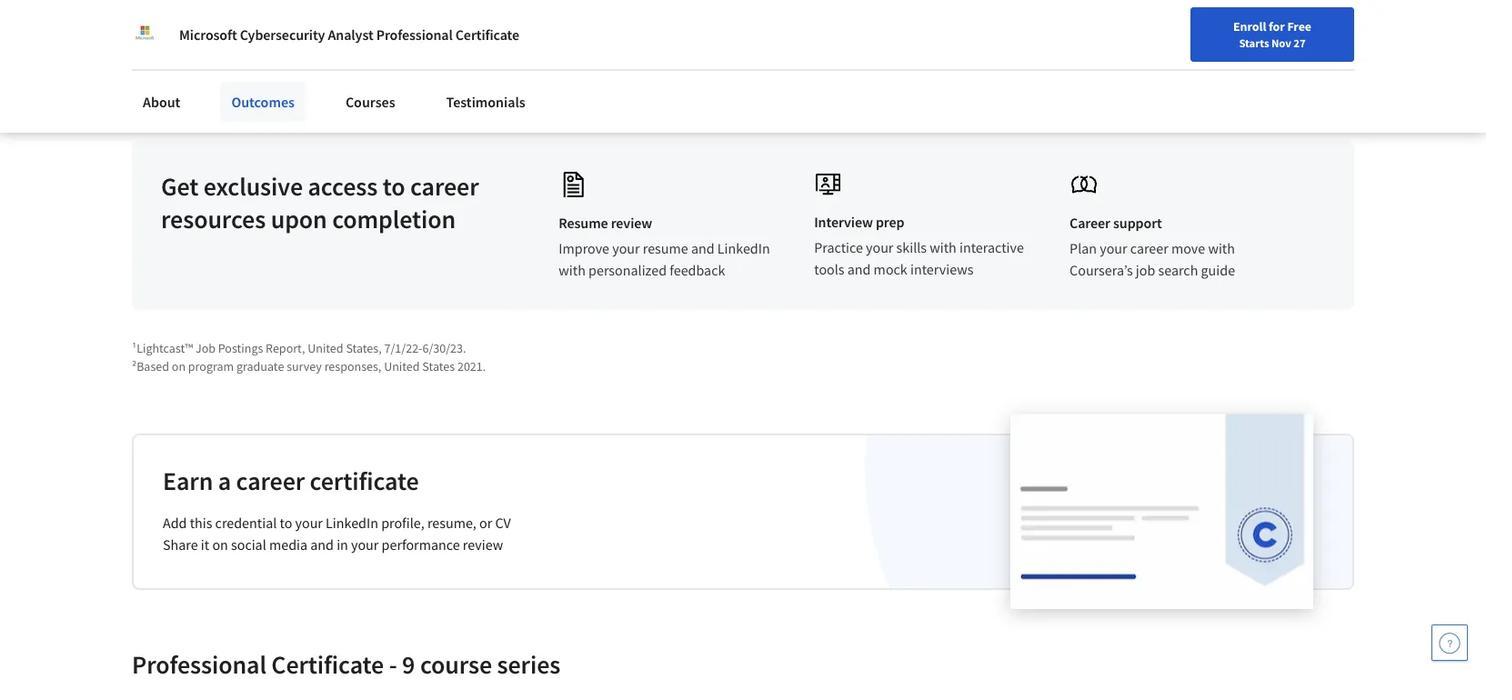 Task type: describe. For each thing, give the bounding box(es) containing it.
linkedin inside the add this credential to your linkedin profile, resume, or cv share it on social media and in your performance review
[[326, 514, 378, 533]]

resume,
[[427, 514, 477, 533]]

your for prep
[[866, 239, 894, 257]]

0 horizontal spatial united
[[308, 341, 343, 357]]

earn
[[163, 466, 213, 498]]

enroll for free starts nov 27
[[1234, 18, 1312, 50]]

plan
[[1070, 240, 1097, 258]]

titles:
[[316, 29, 350, 48]]

enroll
[[1234, 18, 1267, 35]]

add this credential to your linkedin profile, resume, or cv share it on social media and in your performance review
[[163, 514, 511, 554]]

upon
[[271, 204, 327, 236]]

coursera image
[[22, 15, 137, 44]]

get exclusive access to career resources upon completion
[[161, 171, 479, 236]]

get
[[161, 171, 199, 203]]

qualify
[[157, 29, 201, 48]]

outcomes
[[231, 93, 295, 111]]

about link
[[132, 82, 191, 122]]

outcomes link
[[221, 82, 306, 122]]

responses,
[[324, 359, 381, 375]]

exclusive
[[204, 171, 303, 203]]

and inside resume review improve your resume and linkedin with personalized feedback
[[691, 240, 715, 258]]

your for review
[[612, 240, 640, 258]]

survey
[[287, 359, 322, 375]]

your for support
[[1100, 240, 1128, 258]]

microsoft
[[179, 25, 237, 44]]

resources
[[161, 204, 266, 236]]

¹lightcast™ job postings report, united states, 7/1/22-6/30/23. ²based on program graduate survey responses, united states 2021.
[[132, 341, 486, 375]]

mock
[[874, 261, 908, 279]]

testimonials
[[446, 93, 526, 111]]

analyst,
[[481, 29, 529, 48]]

practice
[[814, 239, 863, 257]]

0 horizontal spatial cybersecurity
[[240, 25, 325, 44]]

review inside resume review improve your resume and linkedin with personalized feedback
[[611, 214, 652, 232]]

on inside ¹lightcast™ job postings report, united states, 7/1/22-6/30/23. ²based on program graduate survey responses, united states 2021.
[[172, 359, 186, 375]]

linkedin inside resume review improve your resume and linkedin with personalized feedback
[[718, 240, 770, 258]]

prep
[[876, 213, 905, 231]]

states,
[[346, 341, 382, 357]]

$119,000 +
[[869, 45, 979, 77]]

coursera's
[[1070, 261, 1133, 280]]

2 vertical spatial career
[[236, 466, 305, 498]]

starts
[[1239, 35, 1269, 50]]

testimonials link
[[435, 82, 536, 122]]

earn a career certificate
[[163, 466, 419, 498]]

for for qualify
[[204, 29, 221, 48]]

interview prep practice your skills with interactive tools and mock interviews
[[814, 213, 1024, 279]]

career for completion
[[410, 171, 479, 203]]

1 horizontal spatial analyst
[[619, 29, 663, 48]]

+ for $119,000 +
[[966, 45, 979, 77]]

media
[[269, 536, 308, 554]]

your right in
[[351, 536, 379, 554]]

profile,
[[381, 514, 425, 533]]

interviews
[[911, 261, 974, 279]]

access
[[308, 171, 378, 203]]

this
[[190, 514, 212, 533]]

6/30/23.
[[422, 341, 466, 357]]

interview
[[814, 213, 873, 231]]

share
[[163, 536, 198, 554]]

certificate
[[456, 25, 519, 44]]

postings
[[218, 341, 263, 357]]

professional
[[376, 25, 453, 44]]

feedback
[[670, 261, 725, 280]]

1 horizontal spatial united
[[384, 359, 420, 375]]



Task type: vqa. For each thing, say whether or not it's contained in the screenshot.
your corresponding to review
yes



Task type: locate. For each thing, give the bounding box(es) containing it.
performance
[[382, 536, 460, 554]]

2 horizontal spatial cybersecurity
[[532, 29, 616, 48]]

career
[[410, 171, 479, 203], [1131, 240, 1169, 258], [236, 466, 305, 498]]

0 horizontal spatial for
[[204, 29, 221, 48]]

nov
[[1272, 35, 1292, 50]]

review
[[611, 214, 652, 232], [463, 536, 503, 554]]

0 horizontal spatial on
[[172, 359, 186, 375]]

0 horizontal spatial with
[[559, 261, 586, 280]]

united down 7/1/22-
[[384, 359, 420, 375]]

courses link
[[335, 82, 406, 122]]

career up completion
[[410, 171, 479, 203]]

job
[[196, 341, 216, 357]]

to for career
[[383, 171, 405, 203]]

career
[[1070, 214, 1111, 232]]

program
[[188, 359, 234, 375]]

on inside the add this credential to your linkedin profile, resume, or cv share it on social media and in your performance review
[[212, 536, 228, 554]]

certificate
[[310, 466, 419, 498]]

linkedin
[[718, 240, 770, 258], [326, 514, 378, 533]]

1 horizontal spatial and
[[691, 240, 715, 258]]

with up the guide
[[1208, 240, 1235, 258]]

tools
[[814, 261, 845, 279]]

0 vertical spatial linkedin
[[718, 240, 770, 258]]

None search field
[[259, 11, 696, 48]]

2021.
[[458, 359, 486, 375]]

junior
[[353, 29, 392, 48]]

your up personalized
[[612, 240, 640, 258]]

add
[[163, 514, 187, 533]]

and inside the add this credential to your linkedin profile, resume, or cv share it on social media and in your performance review
[[310, 536, 334, 554]]

free
[[1288, 18, 1312, 35]]

review up the resume
[[611, 214, 652, 232]]

career for coursera's
[[1131, 240, 1169, 258]]

in-
[[223, 29, 240, 48]]

1 + from the left
[[966, 45, 979, 77]]

for for enroll
[[1269, 18, 1285, 35]]

qualify for in-demand job titles: junior cybersecurity analyst, cybersecurity analyst
[[157, 29, 663, 48]]

1 vertical spatial on
[[212, 536, 228, 554]]

1 horizontal spatial linkedin
[[718, 240, 770, 258]]

0 vertical spatial and
[[691, 240, 715, 258]]

your inside resume review improve your resume and linkedin with personalized feedback
[[612, 240, 640, 258]]

completion
[[332, 204, 456, 236]]

with up interviews
[[930, 239, 957, 257]]

27
[[1294, 35, 1306, 50]]

²based
[[132, 359, 169, 375]]

to inside the add this credential to your linkedin profile, resume, or cv share it on social media and in your performance review
[[280, 514, 292, 533]]

and left in
[[310, 536, 334, 554]]

credential
[[215, 514, 277, 533]]

microsoft cybersecurity analyst professional certificate
[[179, 25, 519, 44]]

and
[[691, 240, 715, 258], [848, 261, 871, 279], [310, 536, 334, 554]]

2 horizontal spatial career
[[1131, 240, 1169, 258]]

1 horizontal spatial review
[[611, 214, 652, 232]]

your inside interview prep practice your skills with interactive tools and mock interviews
[[866, 239, 894, 257]]

to up completion
[[383, 171, 405, 203]]

2 horizontal spatial and
[[848, 261, 871, 279]]

job
[[293, 29, 313, 48], [1136, 261, 1156, 280]]

1 vertical spatial job
[[1136, 261, 1156, 280]]

0 horizontal spatial job
[[293, 29, 313, 48]]

review down or on the bottom of page
[[463, 536, 503, 554]]

on right the it
[[212, 536, 228, 554]]

0 horizontal spatial review
[[463, 536, 503, 554]]

0 horizontal spatial to
[[280, 514, 292, 533]]

your up media
[[295, 514, 323, 533]]

with down improve
[[559, 261, 586, 280]]

with inside interview prep practice your skills with interactive tools and mock interviews
[[930, 239, 957, 257]]

with inside resume review improve your resume and linkedin with personalized feedback
[[559, 261, 586, 280]]

career down support
[[1131, 240, 1169, 258]]

skills
[[897, 239, 927, 257]]

linkedin up the 'feedback'
[[718, 240, 770, 258]]

$119,000
[[869, 45, 966, 77]]

to for your
[[280, 514, 292, 533]]

career inside "get exclusive access to career resources upon completion"
[[410, 171, 479, 203]]

7/1/22-
[[384, 341, 422, 357]]

job inside 'career support plan your career move with coursera's job search guide'
[[1136, 261, 1156, 280]]

on
[[172, 359, 186, 375], [212, 536, 228, 554]]

career right a
[[236, 466, 305, 498]]

on down ¹lightcast™
[[172, 359, 186, 375]]

2 + from the left
[[1207, 45, 1220, 77]]

0 horizontal spatial career
[[236, 466, 305, 498]]

0 horizontal spatial analyst
[[328, 25, 373, 44]]

united
[[308, 341, 343, 357], [384, 359, 420, 375]]

to up media
[[280, 514, 292, 533]]

cybersecurity right in-
[[240, 25, 325, 44]]

0 vertical spatial job
[[293, 29, 313, 48]]

1 horizontal spatial on
[[212, 536, 228, 554]]

graduate
[[236, 359, 284, 375]]

coursera career certificate image
[[1011, 415, 1314, 609]]

or
[[479, 514, 492, 533]]

+ for 147,000 +
[[1207, 45, 1220, 77]]

job left titles:
[[293, 29, 313, 48]]

0 horizontal spatial linkedin
[[326, 514, 378, 533]]

and inside interview prep practice your skills with interactive tools and mock interviews
[[848, 261, 871, 279]]

147,000 +
[[1123, 45, 1220, 77]]

move
[[1172, 240, 1206, 258]]

personalized
[[589, 261, 667, 280]]

2 horizontal spatial with
[[1208, 240, 1235, 258]]

help center image
[[1439, 632, 1461, 654]]

¹lightcast™
[[132, 341, 193, 357]]

1 horizontal spatial to
[[383, 171, 405, 203]]

for inside enroll for free starts nov 27
[[1269, 18, 1285, 35]]

1 vertical spatial to
[[280, 514, 292, 533]]

0 vertical spatial on
[[172, 359, 186, 375]]

1 vertical spatial linkedin
[[326, 514, 378, 533]]

courses
[[346, 93, 395, 111]]

cybersecurity right analyst,
[[532, 29, 616, 48]]

resume
[[643, 240, 688, 258]]

your up the coursera's
[[1100, 240, 1128, 258]]

1 horizontal spatial +
[[1207, 45, 1220, 77]]

states
[[422, 359, 455, 375]]

united up survey
[[308, 341, 343, 357]]

0 vertical spatial united
[[308, 341, 343, 357]]

0 horizontal spatial +
[[966, 45, 979, 77]]

and right tools
[[848, 261, 871, 279]]

for
[[1269, 18, 1285, 35], [204, 29, 221, 48]]

demand
[[240, 29, 290, 48]]

social
[[231, 536, 266, 554]]

improve
[[559, 240, 610, 258]]

cybersecurity right 'junior' at the left of page
[[395, 29, 478, 48]]

to inside "get exclusive access to career resources upon completion"
[[383, 171, 405, 203]]

cv
[[495, 514, 511, 533]]

linkedin up in
[[326, 514, 378, 533]]

your inside 'career support plan your career move with coursera's job search guide'
[[1100, 240, 1128, 258]]

to
[[383, 171, 405, 203], [280, 514, 292, 533]]

for up nov
[[1269, 18, 1285, 35]]

and up the 'feedback'
[[691, 240, 715, 258]]

career support plan your career move with coursera's job search guide
[[1070, 214, 1235, 280]]

search
[[1158, 261, 1198, 280]]

a
[[218, 466, 231, 498]]

your up mock
[[866, 239, 894, 257]]

1 vertical spatial career
[[1131, 240, 1169, 258]]

0 vertical spatial review
[[611, 214, 652, 232]]

cybersecurity
[[240, 25, 325, 44], [395, 29, 478, 48], [532, 29, 616, 48]]

support
[[1114, 214, 1162, 232]]

it
[[201, 536, 209, 554]]

career inside 'career support plan your career move with coursera's job search guide'
[[1131, 240, 1169, 258]]

resume
[[559, 214, 608, 232]]

1 horizontal spatial for
[[1269, 18, 1285, 35]]

1 vertical spatial review
[[463, 536, 503, 554]]

1 horizontal spatial with
[[930, 239, 957, 257]]

resume review improve your resume and linkedin with personalized feedback
[[559, 214, 770, 280]]

with inside 'career support plan your career move with coursera's job search guide'
[[1208, 240, 1235, 258]]

job left search
[[1136, 261, 1156, 280]]

show notifications image
[[1241, 23, 1263, 45]]

guide
[[1201, 261, 1235, 280]]

your
[[866, 239, 894, 257], [612, 240, 640, 258], [1100, 240, 1128, 258], [295, 514, 323, 533], [351, 536, 379, 554]]

analyst
[[328, 25, 373, 44], [619, 29, 663, 48]]

for left in-
[[204, 29, 221, 48]]

1 horizontal spatial job
[[1136, 261, 1156, 280]]

1 horizontal spatial cybersecurity
[[395, 29, 478, 48]]

0 horizontal spatial and
[[310, 536, 334, 554]]

1 vertical spatial united
[[384, 359, 420, 375]]

0 vertical spatial to
[[383, 171, 405, 203]]

review inside the add this credential to your linkedin profile, resume, or cv share it on social media and in your performance review
[[463, 536, 503, 554]]

microsoft image
[[132, 22, 157, 47]]

in
[[337, 536, 348, 554]]

0 vertical spatial career
[[410, 171, 479, 203]]

1 horizontal spatial career
[[410, 171, 479, 203]]

report,
[[266, 341, 305, 357]]

1 vertical spatial and
[[848, 261, 871, 279]]

interactive
[[960, 239, 1024, 257]]

about
[[143, 93, 180, 111]]

+
[[966, 45, 979, 77], [1207, 45, 1220, 77]]

147,000
[[1123, 45, 1207, 77]]

2 vertical spatial and
[[310, 536, 334, 554]]

with
[[930, 239, 957, 257], [1208, 240, 1235, 258], [559, 261, 586, 280]]



